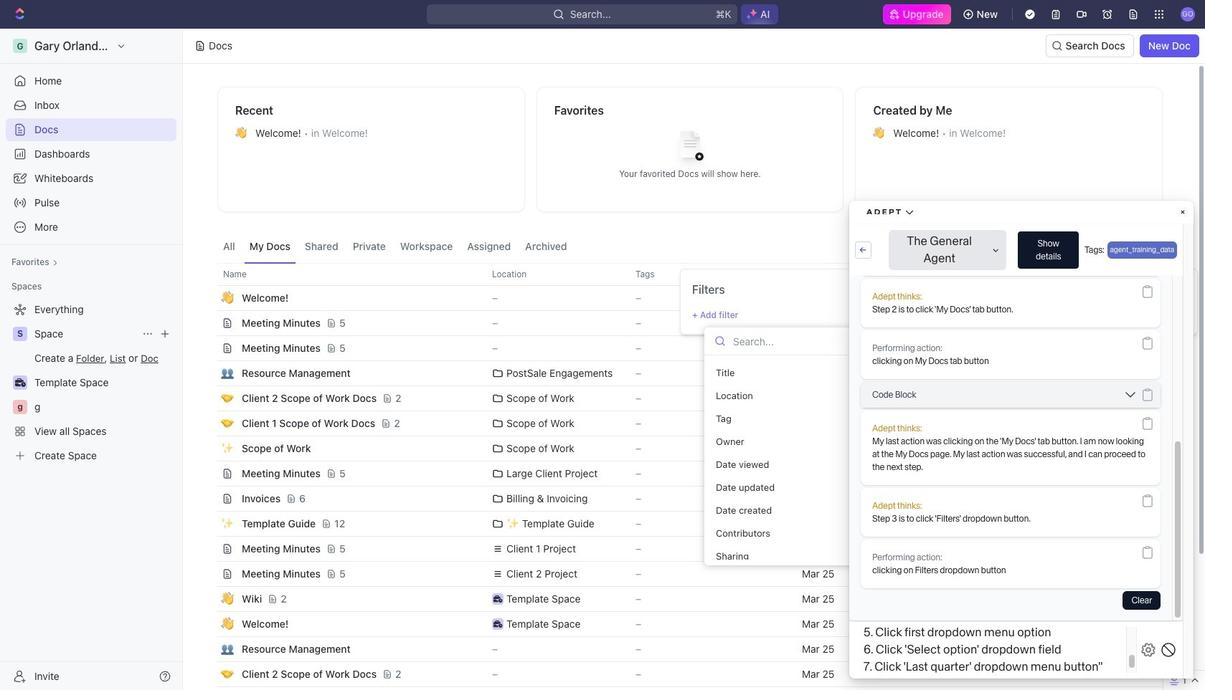 Task type: describe. For each thing, give the bounding box(es) containing it.
space, , element
[[13, 327, 27, 341]]

business time image
[[493, 596, 502, 603]]



Task type: locate. For each thing, give the bounding box(es) containing it.
tab list
[[217, 230, 573, 263]]

row
[[202, 263, 1163, 286], [202, 286, 1163, 311], [202, 311, 1163, 336], [202, 336, 1163, 362], [202, 361, 1163, 387], [202, 386, 1163, 412], [202, 411, 1163, 437], [202, 436, 1163, 462], [202, 461, 1163, 487], [202, 486, 1163, 512], [202, 511, 1163, 537], [202, 537, 1163, 562], [202, 562, 1163, 588], [202, 587, 1163, 613], [202, 612, 1163, 638], [202, 637, 1163, 663], [202, 662, 1163, 688], [217, 687, 1163, 691]]

cell
[[202, 286, 217, 311], [1023, 286, 1138, 311], [202, 311, 217, 336], [1023, 311, 1138, 336], [202, 336, 217, 361], [1023, 336, 1138, 361], [202, 362, 217, 386], [908, 362, 1023, 386], [1023, 362, 1138, 386], [202, 387, 217, 411], [1023, 387, 1138, 411], [202, 412, 217, 436], [1023, 412, 1138, 436], [202, 437, 217, 461], [202, 462, 217, 486], [1023, 462, 1138, 486], [202, 487, 217, 511], [1023, 487, 1138, 511], [202, 512, 217, 537], [1138, 512, 1163, 537], [202, 537, 217, 562], [1023, 537, 1138, 562], [202, 562, 217, 587], [1023, 562, 1138, 587], [1138, 562, 1163, 587], [202, 588, 217, 612], [908, 588, 1023, 612], [1023, 588, 1138, 612], [202, 613, 217, 637], [202, 638, 217, 662], [202, 663, 217, 687], [793, 688, 908, 691], [908, 688, 1023, 691], [1023, 688, 1138, 691], [1138, 688, 1163, 691]]

Search... text field
[[733, 330, 852, 352]]

column header
[[202, 263, 217, 286]]

sidebar navigation
[[0, 29, 183, 691]]

table
[[202, 263, 1163, 691]]

no favorited docs image
[[661, 119, 719, 177]]

business time image
[[493, 621, 502, 628]]



Task type: vqa. For each thing, say whether or not it's contained in the screenshot.
No favorited docs image
yes



